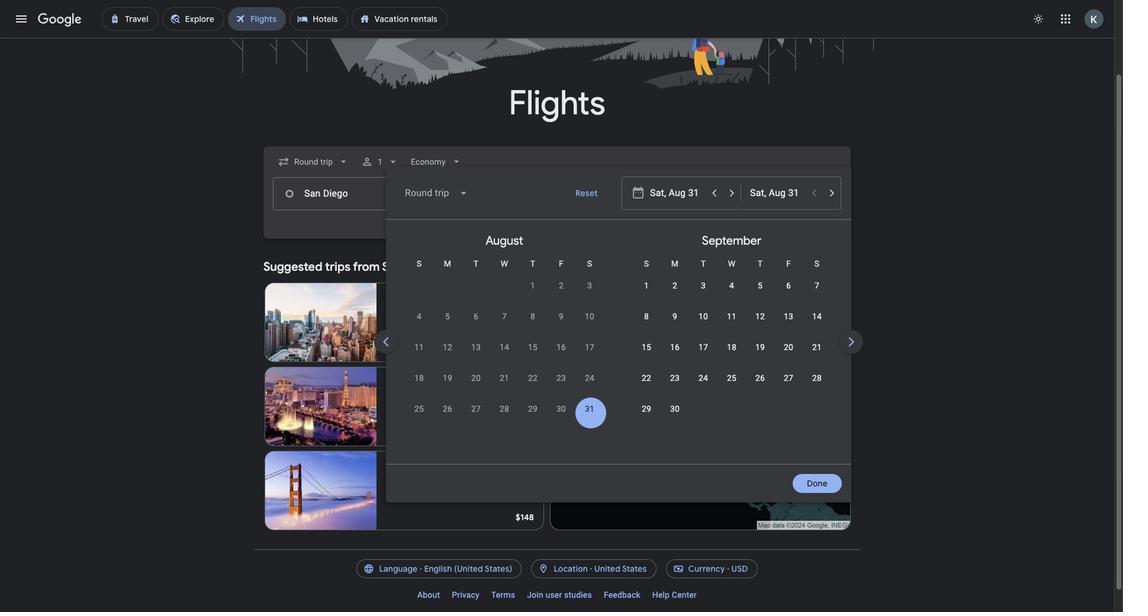 Task type: locate. For each thing, give the bounding box(es) containing it.
0 vertical spatial 20
[[784, 342, 794, 352]]

6 for fri, sep 6 element in the right of the page
[[787, 281, 792, 290]]

25 down the 18 – 27
[[415, 404, 424, 414]]

f inside "september" row group
[[787, 259, 792, 268]]

25 left thu, sep 26 element
[[728, 373, 737, 383]]

29 button right wed, aug 28 element
[[519, 403, 547, 431]]

m inside august row group
[[444, 259, 452, 268]]

18 for sun, aug 18 element
[[415, 373, 424, 383]]

0 horizontal spatial 27
[[472, 404, 481, 414]]

1 vertical spatial 6
[[474, 312, 479, 321]]

1 8 from the left
[[531, 312, 536, 321]]

francisco
[[405, 461, 448, 473]]

20 inside august row group
[[472, 373, 481, 383]]

4 inside august row group
[[417, 312, 422, 321]]

hr left tue, aug 27 element at left
[[447, 402, 454, 411]]

1 horizontal spatial 14 button
[[803, 310, 832, 339]]

13
[[784, 312, 794, 321], [472, 342, 481, 352]]

15 for sun, sep 15 element
[[642, 342, 652, 352]]

27 inside august row group
[[472, 404, 481, 414]]

0 horizontal spatial 15
[[528, 342, 538, 352]]

1 9 from the left
[[559, 312, 564, 321]]

23 right sun, sep 22 element
[[671, 373, 680, 383]]

row
[[519, 270, 604, 308], [633, 270, 832, 308], [405, 305, 604, 339], [633, 305, 832, 339], [405, 336, 604, 370], [633, 336, 832, 370], [405, 367, 604, 401], [633, 367, 832, 401], [405, 398, 604, 431], [633, 398, 690, 431]]

20 left wed, aug 21 element
[[472, 373, 481, 383]]

min
[[460, 318, 474, 327], [468, 402, 482, 411]]

4 for wed, sep 4 element
[[730, 281, 735, 290]]

7 button
[[803, 280, 832, 308], [491, 310, 519, 339]]

3 button
[[576, 280, 604, 308], [690, 280, 718, 308]]

179 US dollars text field
[[517, 344, 534, 354]]

21 button up sat, sep 28 element
[[803, 341, 832, 370]]

6 button
[[775, 280, 803, 308], [462, 310, 491, 339]]

12 button up thu, sep 19 element
[[747, 310, 775, 339]]

1 horizontal spatial 19 button
[[747, 341, 775, 370]]

17 inside "september" row group
[[699, 342, 709, 352]]

1 vertical spatial 26
[[443, 404, 453, 414]]

m for september
[[672, 259, 679, 268]]

1 1 button from the left
[[519, 280, 547, 308]]

None field
[[273, 151, 354, 172], [407, 151, 467, 172], [396, 179, 478, 207], [273, 151, 354, 172], [407, 151, 467, 172], [396, 179, 478, 207]]

2 22 from the left
[[642, 373, 652, 383]]

wed, aug 7 element
[[502, 310, 507, 322]]

20 inside suggested trips from san diego region
[[456, 402, 466, 411]]

2 15 button from the left
[[633, 341, 661, 370]]

12 button
[[747, 310, 775, 339], [434, 341, 462, 370]]

1 horizontal spatial 15
[[642, 342, 652, 352]]

9
[[559, 312, 564, 321], [673, 312, 678, 321]]

sat, sep 14 element
[[813, 310, 822, 322]]

3 – 10
[[402, 306, 426, 315]]

27 button left sat, sep 28 element
[[775, 372, 803, 401]]

3 for august
[[588, 281, 593, 290]]

0 vertical spatial 18
[[728, 342, 737, 352]]

29 inside august row group
[[528, 404, 538, 414]]

31
[[585, 404, 595, 414]]

sun, aug 25 element
[[415, 403, 424, 415]]

1 horizontal spatial 26
[[756, 373, 766, 383]]

help center link
[[647, 585, 703, 604]]

2 16 button from the left
[[661, 341, 690, 370]]

2 17 from the left
[[699, 342, 709, 352]]

fri, aug 2 element
[[559, 280, 564, 292]]

grid containing august
[[391, 225, 1074, 471]]

3 button up the tue, sep 10 element
[[690, 280, 718, 308]]

21 button up wed, aug 28 element
[[491, 372, 519, 401]]

sun, aug 18 element
[[415, 372, 424, 384]]

7 down destinations
[[815, 281, 820, 290]]

san inside 'san francisco apr 11 – 17'
[[386, 461, 402, 473]]

19
[[756, 342, 766, 352], [443, 373, 453, 383]]

14 inside "september" row group
[[813, 312, 822, 321]]

1 horizontal spatial 29 button
[[633, 403, 661, 431]]

1 horizontal spatial 12 button
[[747, 310, 775, 339]]

1 vertical spatial 11
[[415, 342, 424, 352]]

1 2 button from the left
[[547, 280, 576, 308]]

16 button up fri, aug 23 element
[[547, 341, 576, 370]]

5 for thu, sep 5 element
[[758, 281, 763, 290]]

united states
[[595, 563, 647, 574]]

10 right mon, sep 9 element
[[699, 312, 709, 321]]

1 3 from the left
[[588, 281, 593, 290]]

2 left tue, sep 3 element
[[673, 281, 678, 290]]

30 inside august row group
[[557, 404, 566, 414]]

2 16 from the left
[[671, 342, 680, 352]]

11 button
[[718, 310, 747, 339], [405, 341, 434, 370]]

4 button up sun, aug 11 element
[[405, 310, 434, 339]]

san
[[382, 260, 403, 274], [386, 461, 402, 473]]

frontier and spirit image
[[386, 318, 396, 327]]

28 button right tue, aug 27 element at left
[[491, 403, 519, 431]]

1 horizontal spatial 27 button
[[775, 372, 803, 401]]

hr for york
[[438, 318, 446, 327]]

13 inside august row group
[[472, 342, 481, 352]]

1 horizontal spatial 22
[[642, 373, 652, 383]]

2 9 button from the left
[[661, 310, 690, 339]]

f for august
[[559, 259, 564, 268]]

0 horizontal spatial 3
[[588, 281, 593, 290]]

about
[[418, 590, 440, 600]]

0 vertical spatial hr
[[438, 318, 446, 327]]

15 right 'wed, aug 14' element
[[528, 342, 538, 352]]

0 vertical spatial 28 button
[[803, 372, 832, 401]]

1 30 from the left
[[557, 404, 566, 414]]

done button
[[793, 469, 843, 498]]

1 horizontal spatial 10 button
[[690, 310, 718, 339]]

done
[[808, 478, 828, 489]]

0 vertical spatial 26
[[756, 373, 766, 383]]

24 button up 31
[[576, 372, 604, 401]]

w up wed, sep 4 element
[[729, 259, 736, 268]]

8 button
[[519, 310, 547, 339], [633, 310, 661, 339]]

6 inside august row group
[[474, 312, 479, 321]]

1 vertical spatial 4 button
[[405, 310, 434, 339]]

tue, sep 10 element
[[699, 310, 709, 322]]

1 horizontal spatial m
[[672, 259, 679, 268]]

1 vertical spatial 13
[[472, 342, 481, 352]]

29 inside "september" row group
[[642, 404, 652, 414]]

0 horizontal spatial 30 button
[[547, 403, 576, 431]]

2 1 button from the left
[[633, 280, 661, 308]]

1 horizontal spatial 20
[[472, 373, 481, 383]]

1 2 from the left
[[559, 281, 564, 290]]

25 inside august row group
[[415, 404, 424, 414]]

29
[[528, 404, 538, 414], [642, 404, 652, 414]]

m inside row group
[[672, 259, 679, 268]]

w for august
[[501, 259, 509, 268]]

27 button left wed, aug 28 element
[[462, 403, 491, 431]]

23 for fri, aug 23 element
[[557, 373, 566, 383]]

18
[[728, 342, 737, 352], [415, 373, 424, 383]]

0 horizontal spatial 20
[[456, 402, 466, 411]]

3 button up sat, aug 10 element
[[576, 280, 604, 308]]

8 inside august row group
[[531, 312, 536, 321]]

0 vertical spatial 21
[[813, 342, 822, 352]]

0 horizontal spatial 13
[[472, 342, 481, 352]]

29 button left mon, sep 30 element
[[633, 403, 661, 431]]

2 24 from the left
[[699, 373, 709, 383]]

1 horizontal spatial 3
[[701, 281, 706, 290]]

7
[[815, 281, 820, 290], [502, 312, 507, 321], [431, 318, 436, 327]]

21 inside august row group
[[500, 373, 510, 383]]

3 inside "september" row group
[[701, 281, 706, 290]]

2 button
[[547, 280, 576, 308], [661, 280, 690, 308]]

12 inside august row group
[[443, 342, 453, 352]]

1 horizontal spatial 16 button
[[661, 341, 690, 370]]

2 inside "september" row group
[[673, 281, 678, 290]]

14 left '$179'
[[500, 342, 510, 352]]

2 24 button from the left
[[690, 372, 718, 401]]

sun, aug 4 element
[[417, 310, 422, 322]]

2 9 from the left
[[673, 312, 678, 321]]

sun, sep 22 element
[[642, 372, 652, 384]]

0 horizontal spatial 17
[[585, 342, 595, 352]]

feb inside new york feb 3 – 10
[[386, 306, 400, 315]]

row down 'wed, sep 18' element on the bottom of page
[[633, 367, 832, 401]]

2 29 button from the left
[[633, 403, 661, 431]]

27 button
[[775, 372, 803, 401], [462, 403, 491, 431]]

13 button
[[775, 310, 803, 339], [462, 341, 491, 370]]

1 horizontal spatial 10
[[699, 312, 709, 321]]

26 button
[[747, 372, 775, 401], [434, 403, 462, 431]]

fri, sep 13 element
[[784, 310, 794, 322]]

1 10 from the left
[[585, 312, 595, 321]]

0 horizontal spatial 28 button
[[491, 403, 519, 431]]

1 button
[[357, 148, 404, 176]]

2 8 button from the left
[[633, 310, 661, 339]]

30 for fri, aug 30 element on the bottom
[[557, 404, 566, 414]]

row down wed, aug 21 element
[[405, 398, 604, 431]]

row containing 11
[[405, 336, 604, 370]]

12 inside "september" row group
[[756, 312, 766, 321]]

min right mon, aug 26 "element"
[[468, 402, 482, 411]]

4 button up wed, sep 11 element
[[718, 280, 747, 308]]

1 vertical spatial 11 button
[[405, 341, 434, 370]]

8 left mon, sep 9 element
[[645, 312, 649, 321]]

20 button up fri, sep 27 element
[[775, 341, 803, 370]]

17 right mon, sep 16 'element'
[[699, 342, 709, 352]]

about link
[[412, 585, 446, 604]]

7 right "tue, aug 6" element
[[502, 312, 507, 321]]

16 inside "september" row group
[[671, 342, 680, 352]]

2 30 from the left
[[671, 404, 680, 414]]

0 horizontal spatial 6
[[474, 312, 479, 321]]

1 3 button from the left
[[576, 280, 604, 308]]

2 button for august
[[547, 280, 576, 308]]

19 inside august row group
[[443, 373, 453, 383]]

wed, sep 11 element
[[728, 310, 737, 322]]

0 vertical spatial 27
[[784, 373, 794, 383]]

1 horizontal spatial 6 button
[[775, 280, 803, 308]]

0 vertical spatial min
[[460, 318, 474, 327]]

0 horizontal spatial 11
[[415, 342, 424, 352]]

0 horizontal spatial 13 button
[[462, 341, 491, 370]]

0 horizontal spatial 5
[[446, 312, 450, 321]]

8 button inside "september" row group
[[633, 310, 661, 339]]

help
[[653, 590, 670, 600]]

1 15 from the left
[[528, 342, 538, 352]]

15 inside "september" row group
[[642, 342, 652, 352]]

1 for 1 hr 20 min
[[440, 402, 445, 411]]

s up sat, sep 7 element
[[815, 259, 820, 268]]

2 f from the left
[[787, 259, 792, 268]]

2 3 button from the left
[[690, 280, 718, 308]]

2 10 from the left
[[699, 312, 709, 321]]

2 right the thu, aug 1 "element"
[[559, 281, 564, 290]]

0 horizontal spatial w
[[501, 259, 509, 268]]

7 inside august row group
[[502, 312, 507, 321]]

12 down 7 hr 49 min
[[443, 342, 453, 352]]

1 horizontal spatial 15 button
[[633, 341, 661, 370]]

1 vertical spatial 13 button
[[462, 341, 491, 370]]

fri, aug 23 element
[[557, 372, 566, 384]]

diego
[[405, 260, 438, 274]]

29 button
[[519, 403, 547, 431], [633, 403, 661, 431]]

1 horizontal spatial 28
[[813, 373, 822, 383]]

thu, sep 12 element
[[756, 310, 766, 322]]

1 10 button from the left
[[576, 310, 604, 339]]

13 for fri, sep 13 element
[[784, 312, 794, 321]]

27 for fri, sep 27 element
[[784, 373, 794, 383]]

s
[[417, 259, 422, 268], [588, 259, 593, 268], [644, 259, 650, 268], [815, 259, 820, 268]]

25 for sun, aug 25 element
[[415, 404, 424, 414]]

24 right fri, aug 23 element
[[585, 373, 595, 383]]

8 button inside august row group
[[519, 310, 547, 339]]

29 left fri, aug 30 element on the bottom
[[528, 404, 538, 414]]

11 down stop
[[415, 342, 424, 352]]

2 29 from the left
[[642, 404, 652, 414]]

1 horizontal spatial 4
[[730, 281, 735, 290]]

25 button down the 18 – 27
[[405, 403, 434, 431]]

2 button up the fri, aug 9 element
[[547, 280, 576, 308]]

main menu image
[[14, 12, 28, 26]]

24 left wed, sep 25 element
[[699, 373, 709, 383]]

thu, aug 1 element
[[531, 280, 536, 292]]

8 right wed, aug 7 element
[[531, 312, 536, 321]]

22 left mon, sep 23 element
[[642, 373, 652, 383]]

2 23 button from the left
[[661, 372, 690, 401]]

0 horizontal spatial 18
[[415, 373, 424, 383]]

12 button up mon, aug 19 element
[[434, 341, 462, 370]]

september
[[703, 233, 762, 248]]

1 f from the left
[[559, 259, 564, 268]]

14 inside august row group
[[500, 342, 510, 352]]

21 for wed, aug 21 element
[[500, 373, 510, 383]]

mon, aug 19 element
[[443, 372, 453, 384]]

feb up frontier and spirit image
[[386, 306, 400, 315]]

august row group
[[391, 225, 619, 459]]

w inside "september" row group
[[729, 259, 736, 268]]

0 horizontal spatial 3 button
[[576, 280, 604, 308]]

26
[[756, 373, 766, 383], [443, 404, 453, 414]]

1 vertical spatial 19
[[443, 373, 453, 383]]

25 for wed, sep 25 element
[[728, 373, 737, 383]]

1 s from the left
[[417, 259, 422, 268]]

row containing 22
[[633, 367, 832, 401]]

24 inside august row group
[[585, 373, 595, 383]]

14 button
[[803, 310, 832, 339], [491, 341, 519, 370]]

18 inside august row group
[[415, 373, 424, 383]]

2 inside august row group
[[559, 281, 564, 290]]

sat, aug 3 element
[[588, 280, 593, 292]]

20 inside "september" row group
[[784, 342, 794, 352]]

grid
[[391, 225, 1074, 471]]

row containing 4
[[405, 305, 604, 339]]

8 button up sun, sep 15 element
[[633, 310, 661, 339]]

0 vertical spatial 6
[[787, 281, 792, 290]]

27 left sat, sep 28 element
[[784, 373, 794, 383]]

20 button
[[775, 341, 803, 370], [462, 372, 491, 401]]

3 inside august row group
[[588, 281, 593, 290]]

1 horizontal spatial 17 button
[[690, 341, 718, 370]]

10 for the tue, sep 10 element
[[699, 312, 709, 321]]

wed, sep 4 element
[[730, 280, 735, 292]]

28 inside august row group
[[500, 404, 510, 414]]

26 left fri, sep 27 element
[[756, 373, 766, 383]]

13 button up fri, sep 20 element
[[775, 310, 803, 339]]

0 vertical spatial 12
[[756, 312, 766, 321]]

9 inside august row group
[[559, 312, 564, 321]]

Return text field
[[751, 177, 805, 209], [750, 178, 805, 210]]

1
[[378, 157, 383, 166], [531, 281, 536, 290], [645, 281, 649, 290], [400, 318, 405, 327], [440, 402, 445, 411]]

wed, sep 18 element
[[728, 341, 737, 353]]

5 inside august row group
[[446, 312, 450, 321]]

21
[[813, 342, 822, 352], [500, 373, 510, 383]]

2 for september
[[673, 281, 678, 290]]

feb
[[386, 306, 400, 315], [386, 390, 400, 399]]

1 button for august
[[519, 280, 547, 308]]

18 button up nonstop
[[405, 372, 434, 401]]

13 left the sat, sep 14 element
[[784, 312, 794, 321]]

28 for wed, aug 28 element
[[500, 404, 510, 414]]

hr left 49
[[438, 318, 446, 327]]

23 inside "september" row group
[[671, 373, 680, 383]]

row containing 25
[[405, 398, 604, 431]]

1 for the thu, aug 1 "element"
[[531, 281, 536, 290]]

1 vertical spatial 21 button
[[491, 372, 519, 401]]

14 button inside august row group
[[491, 341, 519, 370]]

2 feb from the top
[[386, 390, 400, 399]]

9 button
[[547, 310, 576, 339], [661, 310, 690, 339]]

feb down las
[[386, 390, 400, 399]]

2 t from the left
[[531, 259, 536, 268]]

1 horizontal spatial 7
[[502, 312, 507, 321]]

0 horizontal spatial 15 button
[[519, 341, 547, 370]]

flights
[[509, 82, 606, 124]]

0 horizontal spatial 8 button
[[519, 310, 547, 339]]

0 vertical spatial 4
[[730, 281, 735, 290]]

28
[[813, 373, 822, 383], [500, 404, 510, 414]]

30 inside "september" row group
[[671, 404, 680, 414]]

11 button up sun, aug 18 element
[[405, 341, 434, 370]]

san up apr
[[386, 461, 402, 473]]

2 3 from the left
[[701, 281, 706, 290]]

2 w from the left
[[729, 259, 736, 268]]

2 2 button from the left
[[661, 280, 690, 308]]

1 inside august row group
[[531, 281, 536, 290]]

30 button
[[547, 403, 576, 431], [661, 403, 690, 431]]

1 inside "september" row group
[[645, 281, 649, 290]]

0 horizontal spatial 28
[[500, 404, 510, 414]]

0 horizontal spatial 12 button
[[434, 341, 462, 370]]

28 inside "september" row group
[[813, 373, 822, 383]]

center
[[672, 590, 697, 600]]

wed, aug 28 element
[[500, 403, 510, 415]]

san right from
[[382, 260, 403, 274]]

27 inside "september" row group
[[784, 373, 794, 383]]

10 button
[[576, 310, 604, 339], [690, 310, 718, 339]]

5 button
[[747, 280, 775, 308], [434, 310, 462, 339]]

15 inside august row group
[[528, 342, 538, 352]]

s up sun, sep 1 element
[[644, 259, 650, 268]]

0 horizontal spatial 16
[[557, 342, 566, 352]]

12 for mon, aug 12 element
[[443, 342, 453, 352]]

26 inside "september" row group
[[756, 373, 766, 383]]

10 button up tue, sep 17 element
[[690, 310, 718, 339]]

11 inside august row group
[[415, 342, 424, 352]]

feb for las
[[386, 390, 400, 399]]

17 button up tue, sep 24 element
[[690, 341, 718, 370]]

1 vertical spatial hr
[[447, 402, 454, 411]]

14 button inside "september" row group
[[803, 310, 832, 339]]

23
[[557, 373, 566, 383], [671, 373, 680, 383]]

1 for 1 stop
[[400, 318, 405, 327]]

6 inside "september" row group
[[787, 281, 792, 290]]

sat, sep 7 element
[[815, 280, 820, 292]]

11
[[728, 312, 737, 321], [415, 342, 424, 352]]

0 vertical spatial 11 button
[[718, 310, 747, 339]]

mon, sep 2 element
[[673, 280, 678, 292]]

21 button
[[803, 341, 832, 370], [491, 372, 519, 401]]

20 right mon, aug 26 "element"
[[456, 402, 466, 411]]

s up york
[[417, 259, 422, 268]]

20 for the tue, aug 20 element
[[472, 373, 481, 383]]

york
[[408, 293, 428, 305]]

24 inside "september" row group
[[699, 373, 709, 383]]

terms link
[[486, 585, 521, 604]]

mon, aug 5 element
[[446, 310, 450, 322]]

30 button left sat, aug 31, departure date. element
[[547, 403, 576, 431]]

16 inside august row group
[[557, 342, 566, 352]]

1 22 button from the left
[[519, 372, 547, 401]]

sat, aug 10 element
[[585, 310, 595, 322]]

7 inside "september" row group
[[815, 281, 820, 290]]

5 button up mon, aug 12 element
[[434, 310, 462, 339]]

26 button left fri, sep 27 element
[[747, 372, 775, 401]]

0 horizontal spatial hr
[[438, 318, 446, 327]]

Flight search field
[[254, 146, 1074, 502]]

26 for mon, aug 26 "element"
[[443, 404, 453, 414]]

9 button up mon, sep 16 'element'
[[661, 310, 690, 339]]

1 hr 20 min
[[440, 402, 482, 411]]

14 button up wed, aug 21 element
[[491, 341, 519, 370]]

0 vertical spatial 6 button
[[775, 280, 803, 308]]

1 vertical spatial 28
[[500, 404, 510, 414]]

0 vertical spatial 14 button
[[803, 310, 832, 339]]

2 15 from the left
[[642, 342, 652, 352]]

terms
[[492, 590, 516, 600]]

26 inside august row group
[[443, 404, 453, 414]]

0 horizontal spatial 16 button
[[547, 341, 576, 370]]

0 horizontal spatial 24 button
[[576, 372, 604, 401]]

5 inside "september" row group
[[758, 281, 763, 290]]

5
[[758, 281, 763, 290], [446, 312, 450, 321]]

2 23 from the left
[[671, 373, 680, 383]]

5 button up thu, sep 12 element
[[747, 280, 775, 308]]

sat, aug 17 element
[[585, 341, 595, 353]]

0 horizontal spatial m
[[444, 259, 452, 268]]

1 vertical spatial 7 button
[[491, 310, 519, 339]]

0 vertical spatial 28
[[813, 373, 822, 383]]

25 inside "september" row group
[[728, 373, 737, 383]]

thu, aug 29 element
[[528, 403, 538, 415]]

fri, sep 20 element
[[784, 341, 794, 353]]

19 button
[[747, 341, 775, 370], [434, 372, 462, 401]]

states
[[623, 563, 647, 574]]

22 inside "september" row group
[[642, 373, 652, 383]]

19 button up mon, aug 26 "element"
[[434, 372, 462, 401]]

0 vertical spatial feb
[[386, 306, 400, 315]]

11 inside "september" row group
[[728, 312, 737, 321]]

19 for mon, aug 19 element
[[443, 373, 453, 383]]

feb inside the las vegas feb 18 – 27
[[386, 390, 400, 399]]

previous image
[[372, 328, 401, 356]]

4 for sun, aug 4 element on the left bottom of page
[[417, 312, 422, 321]]

explore destinations button
[[743, 258, 851, 277]]

16 left sat, aug 17 element
[[557, 342, 566, 352]]

9 button up fri, aug 16 element
[[547, 310, 576, 339]]

24 for sat, aug 24 element
[[585, 373, 595, 383]]

1 8 button from the left
[[519, 310, 547, 339]]

8
[[531, 312, 536, 321], [645, 312, 649, 321]]

17 for sat, aug 17 element
[[585, 342, 595, 352]]

22 right wed, aug 21 element
[[528, 373, 538, 383]]

19 inside "september" row group
[[756, 342, 766, 352]]

25 button
[[718, 372, 747, 401], [405, 403, 434, 431]]

1 16 from the left
[[557, 342, 566, 352]]

26 right sun, aug 25 element
[[443, 404, 453, 414]]

8 inside "september" row group
[[645, 312, 649, 321]]

1 24 button from the left
[[576, 372, 604, 401]]

4 inside "september" row group
[[730, 281, 735, 290]]

24 button right mon, sep 23 element
[[690, 372, 718, 401]]

11 for wed, sep 11 element
[[728, 312, 737, 321]]

0 vertical spatial 5
[[758, 281, 763, 290]]

row down mon, sep 23 element
[[633, 398, 690, 431]]

7 button up the sat, sep 14 element
[[803, 280, 832, 308]]

s up sat, aug 3 element
[[588, 259, 593, 268]]

0 horizontal spatial 14 button
[[491, 341, 519, 370]]

2 button for september
[[661, 280, 690, 308]]

1 m from the left
[[444, 259, 452, 268]]

8 button up thu, aug 15 element
[[519, 310, 547, 339]]

148 US dollars text field
[[516, 512, 534, 523]]

1 button for september
[[633, 280, 661, 308]]

m
[[444, 259, 452, 268], [672, 259, 679, 268]]

12 left fri, sep 13 element
[[756, 312, 766, 321]]

f inside august row group
[[559, 259, 564, 268]]

w inside august row group
[[501, 259, 509, 268]]

17 button up sat, aug 24 element
[[576, 341, 604, 370]]

row group inside grid
[[846, 225, 1074, 459]]

mon, sep 16 element
[[671, 341, 680, 353]]

w down august
[[501, 259, 509, 268]]

english (united states)
[[424, 563, 513, 574]]

2 10 button from the left
[[690, 310, 718, 339]]

30 button right sun, sep 29 element
[[661, 403, 690, 431]]

10 inside "september" row group
[[699, 312, 709, 321]]

19 right 'wed, sep 18' element on the bottom of page
[[756, 342, 766, 352]]

t
[[474, 259, 479, 268], [531, 259, 536, 268], [701, 259, 706, 268], [758, 259, 763, 268]]

1 vertical spatial 19 button
[[434, 372, 462, 401]]

5 for mon, aug 5 element
[[446, 312, 450, 321]]

6 down explore destinations
[[787, 281, 792, 290]]

0 horizontal spatial 12
[[443, 342, 453, 352]]

1 w from the left
[[501, 259, 509, 268]]

sat, aug 31, departure date. element
[[585, 403, 595, 415]]

$179
[[517, 344, 534, 354]]

wed, aug 14 element
[[500, 341, 510, 353]]

22 button
[[519, 372, 547, 401], [633, 372, 661, 401]]

1 horizontal spatial 9
[[673, 312, 678, 321]]

0 horizontal spatial 4 button
[[405, 310, 434, 339]]

apr
[[386, 474, 399, 483]]

15 button up thu, aug 22 element
[[519, 341, 547, 370]]

18 button
[[718, 341, 747, 370], [405, 372, 434, 401]]

29 for sun, sep 29 element
[[642, 404, 652, 414]]

13 inside "september" row group
[[784, 312, 794, 321]]

22 inside august row group
[[528, 373, 538, 383]]

1 23 from the left
[[557, 373, 566, 383]]

7 inside suggested trips from san diego region
[[431, 318, 436, 327]]

30
[[557, 404, 566, 414], [671, 404, 680, 414]]

14 button up sat, sep 21 element
[[803, 310, 832, 339]]

25
[[728, 373, 737, 383], [415, 404, 424, 414]]

1 30 button from the left
[[547, 403, 576, 431]]

23 inside august row group
[[557, 373, 566, 383]]

None text field
[[273, 177, 440, 210]]

6 button up tue, aug 13 element
[[462, 310, 491, 339]]

1 vertical spatial 26 button
[[434, 403, 462, 431]]

21 inside "september" row group
[[813, 342, 822, 352]]

0 horizontal spatial 14
[[500, 342, 510, 352]]

18 button up wed, sep 25 element
[[718, 341, 747, 370]]

20 right thu, sep 19 element
[[784, 342, 794, 352]]

1 22 from the left
[[528, 373, 538, 383]]

sun, sep 1 element
[[645, 280, 649, 292]]

16
[[557, 342, 566, 352], [671, 342, 680, 352]]

mon, sep 30 element
[[671, 403, 680, 415]]

17 inside august row group
[[585, 342, 595, 352]]

10 inside august row group
[[585, 312, 595, 321]]

0 vertical spatial 14
[[813, 312, 822, 321]]

help center
[[653, 590, 697, 600]]

fri, sep 27 element
[[784, 372, 794, 384]]

27
[[784, 373, 794, 383], [472, 404, 481, 414]]

6
[[787, 281, 792, 290], [474, 312, 479, 321]]

1 29 from the left
[[528, 404, 538, 414]]

3 button for september
[[690, 280, 718, 308]]

24 for tue, sep 24 element
[[699, 373, 709, 383]]

6 button inside august row group
[[462, 310, 491, 339]]

m for august
[[444, 259, 452, 268]]

18 inside "september" row group
[[728, 342, 737, 352]]

22 button up thu, aug 29 element
[[519, 372, 547, 401]]

1 horizontal spatial 11 button
[[718, 310, 747, 339]]

28 for sat, sep 28 element
[[813, 373, 822, 383]]

f
[[559, 259, 564, 268], [787, 259, 792, 268]]

tue, sep 17 element
[[699, 341, 709, 353]]

hr
[[438, 318, 446, 327], [447, 402, 454, 411]]

(united
[[454, 563, 483, 574]]

1 feb from the top
[[386, 306, 400, 315]]

13 right mon, aug 12 element
[[472, 342, 481, 352]]

m right diego at the top left of the page
[[444, 259, 452, 268]]

1 vertical spatial 14
[[500, 342, 510, 352]]

1 vertical spatial 21
[[500, 373, 510, 383]]

9 for mon, sep 9 element
[[673, 312, 678, 321]]

17 right fri, aug 16 element
[[585, 342, 595, 352]]

row group
[[846, 225, 1074, 459]]

17 button
[[576, 341, 604, 370], [690, 341, 718, 370]]

sat, aug 24 element
[[585, 372, 595, 384]]

11 button up 'wed, sep 18' element on the bottom of page
[[718, 310, 747, 339]]

30 right sun, sep 29 element
[[671, 404, 680, 414]]

0 horizontal spatial 7 button
[[491, 310, 519, 339]]

4 s from the left
[[815, 259, 820, 268]]

trips
[[325, 260, 351, 274]]

t up "tue, aug 6" element
[[474, 259, 479, 268]]

1 horizontal spatial 28 button
[[803, 372, 832, 401]]

23 right thu, aug 22 element
[[557, 373, 566, 383]]

0 horizontal spatial 7
[[431, 318, 436, 327]]

2 vertical spatial 20
[[456, 402, 466, 411]]

mon, aug 12 element
[[443, 341, 453, 353]]

25 button left thu, sep 26 element
[[718, 372, 747, 401]]

2 8 from the left
[[645, 312, 649, 321]]

1 17 from the left
[[585, 342, 595, 352]]

14 for 'wed, aug 14' element
[[500, 342, 510, 352]]

9 inside "september" row group
[[673, 312, 678, 321]]

2 m from the left
[[672, 259, 679, 268]]

1 24 from the left
[[585, 373, 595, 383]]

2 2 from the left
[[673, 281, 678, 290]]

9 left sat, aug 10 element
[[559, 312, 564, 321]]



Task type: describe. For each thing, give the bounding box(es) containing it.
0 vertical spatial 18 button
[[718, 341, 747, 370]]

feedback link
[[598, 585, 647, 604]]

0 horizontal spatial 11 button
[[405, 341, 434, 370]]

nonstop
[[400, 402, 433, 411]]

feb for new
[[386, 306, 400, 315]]

2 22 button from the left
[[633, 372, 661, 401]]

fri, sep 6 element
[[787, 280, 792, 292]]

san francisco apr 11 – 17
[[386, 461, 448, 483]]

language
[[379, 563, 418, 574]]

thu, sep 26 element
[[756, 372, 766, 384]]

row containing 8
[[633, 305, 832, 339]]

28 button inside "september" row group
[[803, 372, 832, 401]]

feedback
[[604, 590, 641, 600]]

1 17 button from the left
[[576, 341, 604, 370]]

thu, aug 8 element
[[531, 310, 536, 322]]

new york feb 3 – 10
[[386, 293, 428, 315]]

user
[[546, 590, 563, 600]]

las vegas feb 18 – 27
[[386, 377, 431, 399]]

0 vertical spatial 26 button
[[747, 372, 775, 401]]

mon, sep 23 element
[[671, 372, 680, 384]]

7 for sat, sep 7 element
[[815, 281, 820, 290]]

11 for sun, aug 11 element
[[415, 342, 424, 352]]

0 horizontal spatial 27 button
[[462, 403, 491, 431]]

row containing 15
[[633, 336, 832, 370]]

tue, aug 20 element
[[472, 372, 481, 384]]

1 stop
[[400, 318, 424, 327]]

0 vertical spatial 4 button
[[718, 280, 747, 308]]

2 s from the left
[[588, 259, 593, 268]]

0 vertical spatial 12 button
[[747, 310, 775, 339]]

49
[[448, 318, 457, 327]]

10 for sat, aug 10 element
[[585, 312, 595, 321]]

22 for thu, aug 22 element
[[528, 373, 538, 383]]

6 button inside "september" row group
[[775, 280, 803, 308]]

sun, sep 29 element
[[642, 403, 652, 415]]

29 for thu, aug 29 element
[[528, 404, 538, 414]]

20 for fri, sep 20 element
[[784, 342, 794, 352]]

1 16 button from the left
[[547, 341, 576, 370]]

1 for sun, sep 1 element
[[645, 281, 649, 290]]

location
[[554, 563, 588, 574]]

8 for thu, aug 8 element
[[531, 312, 536, 321]]

sun, sep 15 element
[[642, 341, 652, 353]]

wed, aug 21 element
[[500, 372, 510, 384]]

none text field inside flight "search field"
[[273, 177, 440, 210]]

fri, aug 30 element
[[557, 403, 566, 415]]

mon, aug 26 element
[[443, 403, 453, 415]]

reset
[[576, 188, 598, 198]]

join user studies link
[[521, 585, 598, 604]]

tue, aug 27 element
[[472, 403, 481, 415]]

31 button
[[576, 403, 604, 431]]

return text field for departure text field
[[751, 177, 805, 209]]

18 – 27
[[402, 390, 431, 399]]

0 vertical spatial san
[[382, 260, 403, 274]]

0 horizontal spatial 20 button
[[462, 372, 491, 401]]

next image
[[838, 328, 866, 356]]

6 for "tue, aug 6" element
[[474, 312, 479, 321]]

8 for the sun, sep 8 element
[[645, 312, 649, 321]]

0 vertical spatial 27 button
[[775, 372, 803, 401]]

3 button for august
[[576, 280, 604, 308]]

1 15 button from the left
[[519, 341, 547, 370]]

tue, aug 6 element
[[474, 310, 479, 322]]

return text field for departure text box
[[750, 178, 805, 210]]

10 button inside "september" row group
[[690, 310, 718, 339]]

9 for the fri, aug 9 element
[[559, 312, 564, 321]]

1 29 button from the left
[[519, 403, 547, 431]]

tue, sep 3 element
[[701, 280, 706, 292]]

september row group
[[619, 225, 846, 459]]

7 for wed, aug 7 element
[[502, 312, 507, 321]]

thu, sep 5 element
[[758, 280, 763, 292]]

explore destinations
[[757, 262, 837, 273]]

7 hr 49 min
[[431, 318, 474, 327]]

fri, aug 16 element
[[557, 341, 566, 353]]

reset button
[[562, 179, 613, 207]]

tue, sep 24 element
[[699, 372, 709, 384]]

privacy link
[[446, 585, 486, 604]]

22 for sun, sep 22 element
[[642, 373, 652, 383]]

0 horizontal spatial 18 button
[[405, 372, 434, 401]]

states)
[[485, 563, 513, 574]]

min for new york
[[460, 318, 474, 327]]

1 vertical spatial 12 button
[[434, 341, 462, 370]]

3 s from the left
[[644, 259, 650, 268]]

1 inside 1 popup button
[[378, 157, 383, 166]]

sun, sep 8 element
[[645, 310, 649, 322]]

sun, aug 11 element
[[415, 341, 424, 353]]

join
[[527, 590, 544, 600]]

thu, aug 22 element
[[528, 372, 538, 384]]

suggested trips from san diego
[[264, 260, 438, 274]]

Departure text field
[[651, 177, 705, 209]]

spirit image
[[386, 402, 396, 411]]

14 for the sat, sep 14 element
[[813, 312, 822, 321]]

currency
[[689, 563, 726, 574]]

suggested trips from san diego region
[[264, 253, 851, 535]]

1 t from the left
[[474, 259, 479, 268]]

2 30 button from the left
[[661, 403, 690, 431]]

0 horizontal spatial 25 button
[[405, 403, 434, 431]]

thu, aug 15 element
[[528, 341, 538, 353]]

21 for sat, sep 21 element
[[813, 342, 822, 352]]

row up the fri, aug 9 element
[[519, 270, 604, 308]]

0 vertical spatial 25 button
[[718, 372, 747, 401]]

3 t from the left
[[701, 259, 706, 268]]

15 for thu, aug 15 element
[[528, 342, 538, 352]]

destinations
[[789, 262, 837, 273]]

16 for fri, aug 16 element
[[557, 342, 566, 352]]

13 for tue, aug 13 element
[[472, 342, 481, 352]]

mon, sep 9 element
[[673, 310, 678, 322]]

1 horizontal spatial 20 button
[[775, 341, 803, 370]]

1 horizontal spatial 21 button
[[803, 341, 832, 370]]

row containing 18
[[405, 367, 604, 401]]

usd
[[732, 563, 749, 574]]

28 button inside august row group
[[491, 403, 519, 431]]

wed, sep 25 element
[[728, 372, 737, 384]]

stop
[[407, 318, 424, 327]]

change appearance image
[[1025, 5, 1053, 33]]

alaska and frontier image
[[386, 486, 396, 495]]

vegas
[[403, 377, 430, 389]]

16 for mon, sep 16 'element'
[[671, 342, 680, 352]]

1 23 button from the left
[[547, 372, 576, 401]]

0 horizontal spatial 26 button
[[434, 403, 462, 431]]

27 for tue, aug 27 element at left
[[472, 404, 481, 414]]

1 horizontal spatial 5 button
[[747, 280, 775, 308]]

join user studies
[[527, 590, 592, 600]]

4 t from the left
[[758, 259, 763, 268]]

23 for mon, sep 23 element
[[671, 373, 680, 383]]

privacy
[[452, 590, 480, 600]]

Departure text field
[[650, 178, 704, 210]]

3 for september
[[701, 281, 706, 290]]

18 for 'wed, sep 18' element on the bottom of page
[[728, 342, 737, 352]]

w for september
[[729, 259, 736, 268]]

english
[[424, 563, 452, 574]]

sat, sep 21 element
[[813, 341, 822, 353]]

0 vertical spatial 19 button
[[747, 341, 775, 370]]

explore
[[757, 262, 787, 273]]

grid inside flight "search field"
[[391, 225, 1074, 471]]

hr for vegas
[[447, 402, 454, 411]]

2 17 button from the left
[[690, 341, 718, 370]]

0 horizontal spatial 5 button
[[434, 310, 462, 339]]

12 for thu, sep 12 element
[[756, 312, 766, 321]]

united
[[595, 563, 621, 574]]

1 horizontal spatial 13 button
[[775, 310, 803, 339]]

tue, aug 13 element
[[472, 341, 481, 353]]

1 horizontal spatial 7 button
[[803, 280, 832, 308]]

thu, sep 19 element
[[756, 341, 766, 353]]

17 for tue, sep 17 element
[[699, 342, 709, 352]]

1 9 button from the left
[[547, 310, 576, 339]]

f for september
[[787, 259, 792, 268]]

studies
[[565, 590, 592, 600]]

row containing 29
[[633, 398, 690, 431]]

fri, aug 9 element
[[559, 310, 564, 322]]

19 for thu, sep 19 element
[[756, 342, 766, 352]]

new
[[386, 293, 406, 305]]

11 – 17
[[402, 474, 430, 483]]

from
[[353, 260, 380, 274]]

row up wed, sep 11 element
[[633, 270, 832, 308]]

min for las vegas
[[468, 402, 482, 411]]

sat, sep 28 element
[[813, 372, 822, 384]]

$148
[[516, 512, 534, 523]]

30 for mon, sep 30 element
[[671, 404, 680, 414]]

suggested
[[264, 260, 323, 274]]

2 for august
[[559, 281, 564, 290]]

las
[[386, 377, 401, 389]]

august
[[486, 233, 524, 248]]

26 for thu, sep 26 element
[[756, 373, 766, 383]]

7 for 7 hr 49 min
[[431, 318, 436, 327]]



Task type: vqa. For each thing, say whether or not it's contained in the screenshot.


